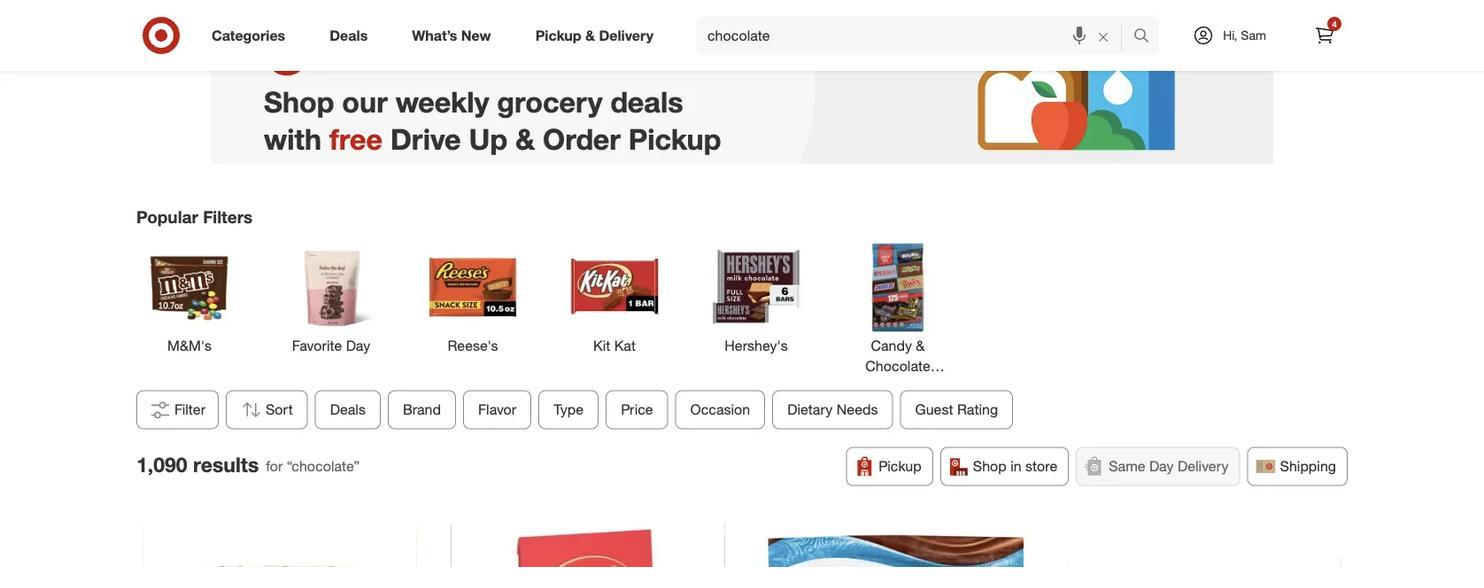 Task type: vqa. For each thing, say whether or not it's contained in the screenshot.
this
no



Task type: locate. For each thing, give the bounding box(es) containing it.
pickup inside pickup button
[[879, 458, 922, 475]]

0 vertical spatial &
[[586, 27, 595, 44]]

filter button
[[136, 390, 219, 429]]

hershey's link
[[703, 240, 810, 356]]

0 horizontal spatial &
[[516, 121, 535, 156]]

what's new link
[[397, 16, 514, 55]]

0 horizontal spatial pickup
[[536, 27, 582, 44]]

favorite day link
[[278, 240, 385, 356]]

hershey's nuggets toffee almond share size chocolates - 10.2oz image
[[1068, 524, 1342, 567], [1068, 524, 1342, 567]]

& for pickup & delivery
[[586, 27, 595, 44]]

0 vertical spatial delivery
[[599, 27, 654, 44]]

deals inside button
[[330, 401, 366, 418]]

for
[[266, 458, 283, 475]]

2 horizontal spatial pickup
[[879, 458, 922, 475]]

0 vertical spatial shop
[[264, 84, 334, 119]]

& inside ◎deals shop our weekly grocery deals with free drive up & order pickup
[[516, 121, 535, 156]]

drive
[[391, 121, 461, 156]]

search button
[[1126, 16, 1169, 58]]

day inside button
[[1150, 458, 1174, 475]]

& right candy
[[916, 337, 925, 354]]

same day delivery button
[[1077, 447, 1241, 486]]

delivery right same
[[1178, 458, 1229, 475]]

sort button
[[226, 390, 308, 429]]

shipping
[[1281, 458, 1337, 475]]

dietary needs
[[788, 401, 879, 418]]

1 vertical spatial delivery
[[1178, 458, 1229, 475]]

◎deals shop our weekly grocery deals with free drive up & order pickup
[[264, 28, 722, 156]]

2 deals from the top
[[330, 401, 366, 418]]

1 deals from the top
[[330, 27, 368, 44]]

candy & chocolate variety packs
[[856, 337, 941, 395]]

pickup inside ◎deals shop our weekly grocery deals with free drive up & order pickup
[[629, 121, 722, 156]]

variety
[[856, 377, 899, 395]]

packs
[[903, 377, 941, 395]]

day right same
[[1150, 458, 1174, 475]]

0 vertical spatial day
[[346, 337, 371, 354]]

What can we help you find? suggestions appear below search field
[[697, 16, 1139, 55]]

& up grocery
[[586, 27, 595, 44]]

guest rating
[[916, 401, 999, 418]]

popular filters
[[136, 206, 253, 227]]

& right the up
[[516, 121, 535, 156]]

pickup button
[[846, 447, 934, 486]]

our
[[342, 84, 388, 119]]

delivery
[[599, 27, 654, 44], [1178, 458, 1229, 475]]

pickup down 'deals'
[[629, 121, 722, 156]]

what's new
[[412, 27, 491, 44]]

grocery
[[497, 84, 603, 119]]

2 horizontal spatial &
[[916, 337, 925, 354]]

brand button
[[388, 390, 456, 429]]

deals up our
[[330, 27, 368, 44]]

delivery inside button
[[1178, 458, 1229, 475]]

lindt lindor milk chocolate candy truffles - 6 oz. image
[[451, 524, 725, 567], [451, 524, 725, 567]]

same
[[1109, 458, 1146, 475]]

pickup inside pickup & delivery link
[[536, 27, 582, 44]]

deals
[[330, 27, 368, 44], [330, 401, 366, 418]]

1 horizontal spatial pickup
[[629, 121, 722, 156]]

pickup down guest
[[879, 458, 922, 475]]

day right favorite
[[346, 337, 371, 354]]

dove promises milk chocolate candy - 8.46oz image
[[760, 524, 1034, 567], [760, 524, 1034, 567]]

brand
[[403, 401, 441, 418]]

filters
[[203, 206, 253, 227]]

shop left in
[[974, 458, 1007, 475]]

& inside candy & chocolate variety packs
[[916, 337, 925, 354]]

ferrero rocher fine hazelnut chocolates 24ct image
[[143, 524, 417, 567], [143, 524, 417, 567]]

shop
[[264, 84, 334, 119], [974, 458, 1007, 475]]

type button
[[539, 390, 599, 429]]

kat
[[615, 337, 636, 354]]

deals for deals link
[[330, 27, 368, 44]]

0 horizontal spatial shop
[[264, 84, 334, 119]]

1 horizontal spatial day
[[1150, 458, 1174, 475]]

candy
[[871, 337, 913, 354]]

4 link
[[1306, 16, 1345, 55]]

1 vertical spatial pickup
[[629, 121, 722, 156]]

candy & chocolate variety packs link
[[845, 240, 952, 395]]

1 vertical spatial shop
[[974, 458, 1007, 475]]

pickup for pickup
[[879, 458, 922, 475]]

pickup
[[536, 27, 582, 44], [629, 121, 722, 156], [879, 458, 922, 475]]

delivery up 'deals'
[[599, 27, 654, 44]]

chocolate
[[866, 357, 931, 374]]

0 horizontal spatial day
[[346, 337, 371, 354]]

1 horizontal spatial &
[[586, 27, 595, 44]]

1 horizontal spatial shop
[[974, 458, 1007, 475]]

needs
[[837, 401, 879, 418]]

kit
[[594, 337, 611, 354]]

day
[[346, 337, 371, 354], [1150, 458, 1174, 475]]

4
[[1333, 18, 1338, 29]]

hi, sam
[[1224, 27, 1267, 43]]

0 vertical spatial pickup
[[536, 27, 582, 44]]

price
[[621, 401, 654, 418]]

pickup & delivery
[[536, 27, 654, 44]]

dietary needs button
[[773, 390, 894, 429]]

&
[[586, 27, 595, 44], [516, 121, 535, 156], [916, 337, 925, 354]]

1 vertical spatial day
[[1150, 458, 1174, 475]]

pickup for pickup & delivery
[[536, 27, 582, 44]]

1 vertical spatial deals
[[330, 401, 366, 418]]

same day delivery
[[1109, 458, 1229, 475]]

0 vertical spatial deals
[[330, 27, 368, 44]]

occasion
[[691, 401, 751, 418]]

shop up with on the left of page
[[264, 84, 334, 119]]

results
[[193, 452, 259, 477]]

pickup up grocery
[[536, 27, 582, 44]]

1 vertical spatial &
[[516, 121, 535, 156]]

1,090 results for "chocolate"
[[136, 452, 360, 477]]

1 horizontal spatial delivery
[[1178, 458, 1229, 475]]

2 vertical spatial pickup
[[879, 458, 922, 475]]

2 vertical spatial &
[[916, 337, 925, 354]]

deals up "chocolate"
[[330, 401, 366, 418]]

delivery for same day delivery
[[1178, 458, 1229, 475]]

0 horizontal spatial delivery
[[599, 27, 654, 44]]



Task type: describe. For each thing, give the bounding box(es) containing it.
hershey's
[[725, 337, 788, 354]]

deals link
[[315, 16, 390, 55]]

sort
[[266, 401, 293, 418]]

delivery for pickup & delivery
[[599, 27, 654, 44]]

store
[[1026, 458, 1058, 475]]

flavor button
[[463, 390, 532, 429]]

day for same
[[1150, 458, 1174, 475]]

type
[[554, 401, 584, 418]]

day for favorite
[[346, 337, 371, 354]]

up
[[469, 121, 508, 156]]

"chocolate"
[[287, 458, 360, 475]]

what's
[[412, 27, 458, 44]]

favorite day
[[292, 337, 371, 354]]

deals
[[611, 84, 684, 119]]

categories
[[212, 27, 285, 44]]

pickup & delivery link
[[521, 16, 676, 55]]

occasion button
[[676, 390, 766, 429]]

search
[[1126, 28, 1169, 46]]

weekly
[[396, 84, 489, 119]]

deals button
[[315, 390, 381, 429]]

deals for the deals button
[[330, 401, 366, 418]]

shop in store
[[974, 458, 1058, 475]]

kit kat link
[[562, 240, 668, 356]]

reese's
[[448, 337, 498, 354]]

new
[[461, 27, 491, 44]]

filter
[[175, 401, 206, 418]]

hi,
[[1224, 27, 1238, 43]]

free
[[330, 121, 383, 156]]

& for candy & chocolate variety packs
[[916, 337, 925, 354]]

order
[[543, 121, 621, 156]]

guest rating button
[[901, 390, 1014, 429]]

favorite
[[292, 337, 342, 354]]

categories link
[[197, 16, 308, 55]]

rating
[[958, 401, 999, 418]]

flavor
[[478, 401, 517, 418]]

1,090
[[136, 452, 187, 477]]

m&m's link
[[136, 240, 243, 356]]

◎deals
[[264, 28, 413, 78]]

shipping button
[[1248, 447, 1349, 486]]

with
[[264, 121, 322, 156]]

dietary
[[788, 401, 833, 418]]

shop inside button
[[974, 458, 1007, 475]]

m&m's
[[167, 337, 212, 354]]

sam
[[1242, 27, 1267, 43]]

kit kat
[[594, 337, 636, 354]]

in
[[1011, 458, 1022, 475]]

shop inside ◎deals shop our weekly grocery deals with free drive up & order pickup
[[264, 84, 334, 119]]

price button
[[606, 390, 669, 429]]

guest
[[916, 401, 954, 418]]

shop in store button
[[941, 447, 1070, 486]]

popular
[[136, 206, 198, 227]]

reese's link
[[420, 240, 526, 356]]



